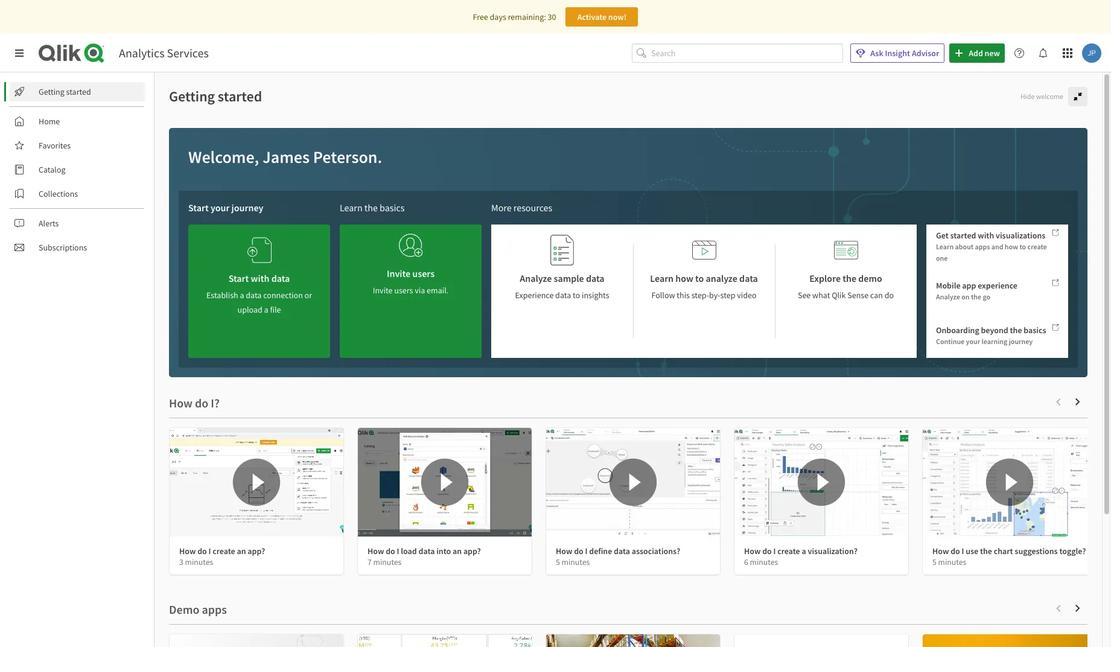 Task type: vqa. For each thing, say whether or not it's contained in the screenshot.


Task type: locate. For each thing, give the bounding box(es) containing it.
learn down peterson. in the top of the page
[[340, 202, 363, 214]]

learn how to analyze data follow this step-by-step video
[[650, 272, 758, 301]]

minutes right 7
[[373, 557, 402, 567]]

getting started inside getting started link
[[39, 86, 91, 97]]

2 vertical spatial a
[[802, 546, 806, 556]]

a left 'file'
[[264, 304, 268, 315]]

i inside how do i create an app? 3 minutes
[[209, 546, 211, 556]]

do inside how do i create a visualization? 6 minutes
[[762, 546, 772, 556]]

minutes down define
[[562, 557, 590, 567]]

0 vertical spatial basics
[[380, 202, 405, 214]]

chart
[[994, 546, 1013, 556]]

demo
[[858, 272, 882, 284]]

analyze inside analyze sample data experience data to insights
[[520, 272, 552, 284]]

0 vertical spatial to
[[1020, 242, 1026, 251]]

how
[[1005, 242, 1018, 251], [676, 272, 693, 284]]

the right beyond at the right bottom of page
[[1010, 325, 1022, 335]]

start
[[188, 202, 209, 214], [229, 272, 249, 284]]

1 horizontal spatial app?
[[463, 546, 481, 556]]

i inside how do i create a visualization? 6 minutes
[[773, 546, 776, 556]]

2 vertical spatial to
[[573, 290, 580, 301]]

start with data establish a data connection or upload a file
[[206, 272, 312, 315]]

about
[[955, 242, 974, 251]]

0 vertical spatial journey
[[232, 202, 263, 214]]

favorites link
[[10, 136, 145, 155]]

4 how from the left
[[744, 546, 761, 556]]

4 minutes from the left
[[750, 557, 778, 567]]

learn down the get
[[936, 242, 954, 251]]

experience
[[978, 280, 1018, 291]]

1 vertical spatial start
[[229, 272, 249, 284]]

analyze sample data image
[[550, 234, 574, 266]]

insights
[[582, 290, 609, 301]]

do for how do i create a visualization?
[[762, 546, 772, 556]]

the inside 'explore the demo see what qlik sense can do'
[[843, 272, 856, 284]]

how for how do i create a visualization?
[[744, 546, 761, 556]]

with inside start with data establish a data connection or upload a file
[[251, 272, 269, 284]]

2 horizontal spatial learn
[[936, 242, 954, 251]]

now!
[[608, 11, 627, 22]]

users left the via
[[394, 285, 413, 296]]

1 horizontal spatial an
[[453, 546, 462, 556]]

to down sample
[[573, 290, 580, 301]]

getting started down services
[[169, 87, 262, 106]]

get started with visualizations learn about apps and how to create one
[[936, 230, 1047, 262]]

getting down services
[[169, 87, 215, 106]]

mobile
[[936, 280, 961, 291]]

how for how do i use the chart suggestions toggle?
[[932, 546, 949, 556]]

i inside how do i use the chart suggestions toggle? 5 minutes
[[962, 546, 964, 556]]

do inside how do i create an app? 3 minutes
[[197, 546, 207, 556]]

with inside get started with visualizations learn about apps and how to create one
[[978, 230, 994, 241]]

1 an from the left
[[237, 546, 246, 556]]

0 horizontal spatial basics
[[380, 202, 405, 214]]

toggle?
[[1059, 546, 1086, 556]]

learn up follow
[[650, 272, 674, 284]]

explore
[[810, 272, 841, 284]]

onboarding
[[936, 325, 979, 335]]

remaining:
[[508, 11, 546, 22]]

data right define
[[614, 546, 630, 556]]

users up the via
[[412, 267, 435, 279]]

go
[[983, 292, 990, 301]]

1 horizontal spatial started
[[218, 87, 262, 106]]

close sidebar menu image
[[14, 48, 24, 58]]

1 horizontal spatial learn
[[650, 272, 674, 284]]

how
[[179, 546, 196, 556], [368, 546, 384, 556], [556, 546, 572, 556], [744, 546, 761, 556], [932, 546, 949, 556]]

resources
[[514, 202, 552, 214]]

1 horizontal spatial basics
[[1024, 325, 1046, 335]]

1 minutes from the left
[[185, 557, 213, 567]]

do for how do i use the chart suggestions toggle?
[[951, 546, 960, 556]]

0 horizontal spatial getting
[[39, 86, 64, 97]]

connection
[[263, 290, 303, 301]]

minutes
[[185, 557, 213, 567], [373, 557, 402, 567], [562, 557, 590, 567], [750, 557, 778, 567], [938, 557, 966, 567]]

do for how do i load data into an app?
[[386, 546, 395, 556]]

invite
[[387, 267, 411, 279], [373, 285, 393, 296]]

the right use
[[980, 546, 992, 556]]

analyze up experience
[[520, 272, 552, 284]]

started
[[66, 86, 91, 97], [218, 87, 262, 106], [950, 230, 976, 241]]

create inside how do i create a visualization? 6 minutes
[[778, 546, 800, 556]]

getting started up home link
[[39, 86, 91, 97]]

1 vertical spatial invite
[[373, 285, 393, 296]]

alerts
[[39, 218, 59, 229]]

started inside get started with visualizations learn about apps and how to create one
[[950, 230, 976, 241]]

1 vertical spatial journey
[[1009, 337, 1033, 346]]

define
[[589, 546, 612, 556]]

a left visualization? on the bottom of page
[[802, 546, 806, 556]]

subscriptions link
[[10, 238, 145, 257]]

1 horizontal spatial getting
[[169, 87, 215, 106]]

2 5 from the left
[[932, 557, 937, 567]]

0 horizontal spatial started
[[66, 86, 91, 97]]

start up establish
[[229, 272, 249, 284]]

start for your
[[188, 202, 209, 214]]

1 horizontal spatial analyze
[[936, 292, 960, 301]]

5 minutes from the left
[[938, 557, 966, 567]]

2 app? from the left
[[463, 546, 481, 556]]

0 horizontal spatial app?
[[248, 546, 265, 556]]

advisor
[[912, 48, 939, 59]]

0 horizontal spatial to
[[573, 290, 580, 301]]

2 horizontal spatial create
[[1028, 242, 1047, 251]]

how for how do i load data into an app?
[[368, 546, 384, 556]]

how do i create a visualization? image
[[735, 428, 908, 537]]

2 minutes from the left
[[373, 557, 402, 567]]

1 vertical spatial analyze
[[936, 292, 960, 301]]

0 horizontal spatial with
[[251, 272, 269, 284]]

0 horizontal spatial analyze
[[520, 272, 552, 284]]

0 vertical spatial start
[[188, 202, 209, 214]]

hide welcome image
[[1073, 92, 1083, 101]]

start with data image
[[247, 234, 271, 266]]

do inside 'explore the demo see what qlik sense can do'
[[885, 290, 894, 301]]

journey inside onboarding beyond the basics continue your learning journey
[[1009, 337, 1033, 346]]

1 app? from the left
[[248, 546, 265, 556]]

how do i define data associations? image
[[546, 428, 720, 537]]

catalog
[[39, 164, 66, 175]]

to inside "learn how to analyze data follow this step-by-step video"
[[695, 272, 704, 284]]

journey
[[232, 202, 263, 214], [1009, 337, 1033, 346]]

your down onboarding in the bottom of the page
[[966, 337, 980, 346]]

analyze inside "mobile app experience analyze on the go"
[[936, 292, 960, 301]]

analytics services element
[[119, 45, 209, 60]]

how right the and
[[1005, 242, 1018, 251]]

basics inside onboarding beyond the basics continue your learning journey
[[1024, 325, 1046, 335]]

the left go
[[971, 292, 981, 301]]

do inside "how do i define data associations? 5 minutes"
[[574, 546, 583, 556]]

3 how from the left
[[556, 546, 572, 556]]

basics
[[380, 202, 405, 214], [1024, 325, 1046, 335]]

how up this
[[676, 272, 693, 284]]

2 i from the left
[[397, 546, 399, 556]]

how inside how do i create a visualization? 6 minutes
[[744, 546, 761, 556]]

continue
[[936, 337, 965, 346]]

invite users invite users via email.
[[373, 267, 449, 296]]

1 vertical spatial to
[[695, 272, 704, 284]]

5 inside how do i use the chart suggestions toggle? 5 minutes
[[932, 557, 937, 567]]

a inside how do i create a visualization? 6 minutes
[[802, 546, 806, 556]]

1 horizontal spatial getting started
[[169, 87, 262, 106]]

0 horizontal spatial getting started
[[39, 86, 91, 97]]

2 horizontal spatial started
[[950, 230, 976, 241]]

i for how do i create an app?
[[209, 546, 211, 556]]

a for how
[[802, 546, 806, 556]]

an
[[237, 546, 246, 556], [453, 546, 462, 556]]

how do i load data into an app? element
[[368, 546, 481, 556]]

how left define
[[556, 546, 572, 556]]

minutes down use
[[938, 557, 966, 567]]

sample
[[554, 272, 584, 284]]

step
[[720, 290, 735, 301]]

how up 3
[[179, 546, 196, 556]]

a
[[240, 290, 244, 301], [264, 304, 268, 315], [802, 546, 806, 556]]

0 horizontal spatial a
[[240, 290, 244, 301]]

1 vertical spatial learn
[[936, 242, 954, 251]]

getting inside "welcome, james peterson." "main content"
[[169, 87, 215, 106]]

1 vertical spatial your
[[966, 337, 980, 346]]

1 horizontal spatial how
[[1005, 242, 1018, 251]]

how do i create an app? image
[[170, 428, 343, 537]]

with down start with data image
[[251, 272, 269, 284]]

data
[[271, 272, 290, 284], [586, 272, 605, 284], [739, 272, 758, 284], [246, 290, 262, 301], [555, 290, 571, 301], [419, 546, 435, 556], [614, 546, 630, 556]]

how inside how do i create an app? 3 minutes
[[179, 546, 196, 556]]

2 horizontal spatial a
[[802, 546, 806, 556]]

5
[[556, 557, 560, 567], [932, 557, 937, 567]]

do inside how do i use the chart suggestions toggle? 5 minutes
[[951, 546, 960, 556]]

analyze down mobile
[[936, 292, 960, 301]]

data inside "how do i define data associations? 5 minutes"
[[614, 546, 630, 556]]

0 horizontal spatial create
[[213, 546, 235, 556]]

welcome, james peterson.
[[188, 146, 382, 168]]

0 horizontal spatial your
[[211, 202, 230, 214]]

insight
[[885, 48, 910, 59]]

1 vertical spatial basics
[[1024, 325, 1046, 335]]

1 5 from the left
[[556, 557, 560, 567]]

1 vertical spatial how
[[676, 272, 693, 284]]

analytics
[[119, 45, 164, 60]]

0 horizontal spatial journey
[[232, 202, 263, 214]]

2 an from the left
[[453, 546, 462, 556]]

minutes inside how do i create a visualization? 6 minutes
[[750, 557, 778, 567]]

start your journey
[[188, 202, 263, 214]]

1 vertical spatial users
[[394, 285, 413, 296]]

to up step- in the top right of the page
[[695, 272, 704, 284]]

1 horizontal spatial create
[[778, 546, 800, 556]]

a up upload
[[240, 290, 244, 301]]

1 horizontal spatial a
[[264, 304, 268, 315]]

1 horizontal spatial with
[[978, 230, 994, 241]]

0 horizontal spatial start
[[188, 202, 209, 214]]

your down welcome,
[[211, 202, 230, 214]]

1 horizontal spatial to
[[695, 272, 704, 284]]

minutes right 6
[[750, 557, 778, 567]]

0 vertical spatial how
[[1005, 242, 1018, 251]]

invite left the via
[[373, 285, 393, 296]]

journey up start with data image
[[232, 202, 263, 214]]

minutes for how do i create a visualization?
[[750, 557, 778, 567]]

learn inside "learn how to analyze data follow this step-by-step video"
[[650, 272, 674, 284]]

0 vertical spatial analyze
[[520, 272, 552, 284]]

data up "video"
[[739, 272, 758, 284]]

journey right learning
[[1009, 337, 1033, 346]]

3
[[179, 557, 183, 567]]

how inside how do i load data into an app? 7 minutes
[[368, 546, 384, 556]]

into
[[436, 546, 451, 556]]

getting up home
[[39, 86, 64, 97]]

i inside how do i load data into an app? 7 minutes
[[397, 546, 399, 556]]

or
[[305, 290, 312, 301]]

5 i from the left
[[962, 546, 964, 556]]

start inside start with data establish a data connection or upload a file
[[229, 272, 249, 284]]

4 i from the left
[[773, 546, 776, 556]]

data left into in the left bottom of the page
[[419, 546, 435, 556]]

how up 6
[[744, 546, 761, 556]]

the up the sense
[[843, 272, 856, 284]]

create inside how do i create an app? 3 minutes
[[213, 546, 235, 556]]

2 how from the left
[[368, 546, 384, 556]]

basics up invite users image
[[380, 202, 405, 214]]

with up apps
[[978, 230, 994, 241]]

0 horizontal spatial how
[[676, 272, 693, 284]]

1 i from the left
[[209, 546, 211, 556]]

how left use
[[932, 546, 949, 556]]

0 vertical spatial your
[[211, 202, 230, 214]]

1 vertical spatial a
[[264, 304, 268, 315]]

invite down invite users image
[[387, 267, 411, 279]]

getting inside navigation pane element
[[39, 86, 64, 97]]

1 vertical spatial with
[[251, 272, 269, 284]]

the
[[364, 202, 378, 214], [843, 272, 856, 284], [971, 292, 981, 301], [1010, 325, 1022, 335], [980, 546, 992, 556]]

0 horizontal spatial learn
[[340, 202, 363, 214]]

1 horizontal spatial 5
[[932, 557, 937, 567]]

3 minutes from the left
[[562, 557, 590, 567]]

create
[[1028, 242, 1047, 251], [213, 546, 235, 556], [778, 546, 800, 556]]

do inside how do i load data into an app? 7 minutes
[[386, 546, 395, 556]]

how do i create an app? 3 minutes
[[179, 546, 265, 567]]

getting
[[39, 86, 64, 97], [169, 87, 215, 106]]

app? inside how do i load data into an app? 7 minutes
[[463, 546, 481, 556]]

how do i define data associations? 5 minutes
[[556, 546, 680, 567]]

1 how from the left
[[179, 546, 196, 556]]

more resources
[[491, 202, 552, 214]]

0 vertical spatial with
[[978, 230, 994, 241]]

minutes inside "how do i define data associations? 5 minutes"
[[562, 557, 590, 567]]

1 horizontal spatial start
[[229, 272, 249, 284]]

mobile app experience analyze on the go
[[936, 280, 1018, 301]]

email.
[[427, 285, 449, 296]]

beyond
[[981, 325, 1008, 335]]

0 horizontal spatial an
[[237, 546, 246, 556]]

start down welcome,
[[188, 202, 209, 214]]

0 horizontal spatial 5
[[556, 557, 560, 567]]

searchbar element
[[632, 43, 843, 63]]

app?
[[248, 546, 265, 556], [463, 546, 481, 556]]

0 vertical spatial learn
[[340, 202, 363, 214]]

2 vertical spatial learn
[[650, 272, 674, 284]]

data up the insights
[[586, 272, 605, 284]]

how inside "how do i define data associations? 5 minutes"
[[556, 546, 572, 556]]

3 i from the left
[[585, 546, 588, 556]]

5 how from the left
[[932, 546, 949, 556]]

2 horizontal spatial to
[[1020, 242, 1026, 251]]

to down visualizations
[[1020, 242, 1026, 251]]

add new button
[[949, 43, 1005, 63]]

i inside "how do i define data associations? 5 minutes"
[[585, 546, 588, 556]]

start for with
[[229, 272, 249, 284]]

minutes inside how do i create an app? 3 minutes
[[185, 557, 213, 567]]

how inside how do i use the chart suggestions toggle? 5 minutes
[[932, 546, 949, 556]]

the inside onboarding beyond the basics continue your learning journey
[[1010, 325, 1022, 335]]

0 vertical spatial a
[[240, 290, 244, 301]]

basics right beyond at the right bottom of page
[[1024, 325, 1046, 335]]

to inside get started with visualizations learn about apps and how to create one
[[1020, 242, 1026, 251]]

minutes right 3
[[185, 557, 213, 567]]

how up 7
[[368, 546, 384, 556]]

activate
[[577, 11, 607, 22]]

learn
[[340, 202, 363, 214], [936, 242, 954, 251], [650, 272, 674, 284]]

1 horizontal spatial your
[[966, 337, 980, 346]]

video
[[737, 290, 757, 301]]

how do i use the chart suggestions toggle? 5 minutes
[[932, 546, 1086, 567]]

one
[[936, 253, 948, 262]]

1 horizontal spatial journey
[[1009, 337, 1033, 346]]



Task type: describe. For each thing, give the bounding box(es) containing it.
hide welcome
[[1021, 92, 1063, 101]]

how do i define data associations? element
[[556, 546, 680, 556]]

explore the demo image
[[834, 234, 858, 266]]

do for how do i create an app?
[[197, 546, 207, 556]]

can
[[870, 290, 883, 301]]

visualizations
[[996, 230, 1046, 241]]

collections
[[39, 188, 78, 199]]

data inside "learn how to analyze data follow this step-by-step video"
[[739, 272, 758, 284]]

visualization?
[[808, 546, 858, 556]]

learn the basics
[[340, 202, 405, 214]]

ask
[[870, 48, 883, 59]]

via
[[415, 285, 425, 296]]

catalog link
[[10, 160, 145, 179]]

your inside onboarding beyond the basics continue your learning journey
[[966, 337, 980, 346]]

learn for learn the basics
[[340, 202, 363, 214]]

app? inside how do i create an app? 3 minutes
[[248, 546, 265, 556]]

days
[[490, 11, 506, 22]]

create inside get started with visualizations learn about apps and how to create one
[[1028, 242, 1047, 251]]

learn how to analyze data image
[[692, 234, 716, 266]]

how for how do i define data associations?
[[556, 546, 572, 556]]

started inside navigation pane element
[[66, 86, 91, 97]]

to inside analyze sample data experience data to insights
[[573, 290, 580, 301]]

how do i load data into an app? image
[[358, 428, 532, 537]]

explore the demo see what qlik sense can do
[[798, 272, 894, 301]]

free days remaining: 30
[[473, 11, 556, 22]]

how do i create a visualization? 6 minutes
[[744, 546, 858, 567]]

data up connection
[[271, 272, 290, 284]]

minutes for how do i create an app?
[[185, 557, 213, 567]]

getting started inside "welcome, james peterson." "main content"
[[169, 87, 262, 106]]

ask insight advisor
[[870, 48, 939, 59]]

experience
[[515, 290, 554, 301]]

how do i use the chart suggestions toggle? element
[[932, 546, 1086, 556]]

step-
[[692, 290, 709, 301]]

qlik
[[832, 290, 846, 301]]

use
[[966, 546, 978, 556]]

i for how do i use the chart suggestions toggle?
[[962, 546, 964, 556]]

i for how do i load data into an app?
[[397, 546, 399, 556]]

0 vertical spatial users
[[412, 267, 435, 279]]

app
[[962, 280, 976, 291]]

a for start
[[240, 290, 244, 301]]

data inside how do i load data into an app? 7 minutes
[[419, 546, 435, 556]]

how inside get started with visualizations learn about apps and how to create one
[[1005, 242, 1018, 251]]

i for how do i define data associations?
[[585, 546, 588, 556]]

associations?
[[632, 546, 680, 556]]

welcome, james peterson. main content
[[155, 72, 1111, 647]]

data down sample
[[555, 290, 571, 301]]

0 vertical spatial invite
[[387, 267, 411, 279]]

do for how do i define data associations?
[[574, 546, 583, 556]]

analyze
[[706, 272, 737, 284]]

collections link
[[10, 184, 145, 203]]

an inside how do i load data into an app? 7 minutes
[[453, 546, 462, 556]]

6
[[744, 557, 748, 567]]

add
[[969, 48, 983, 59]]

by-
[[709, 290, 720, 301]]

load
[[401, 546, 417, 556]]

upload
[[238, 304, 262, 315]]

and
[[991, 242, 1003, 251]]

30
[[548, 11, 556, 22]]

create for how do i create an app?
[[213, 546, 235, 556]]

minutes inside how do i load data into an app? 7 minutes
[[373, 557, 402, 567]]

5 inside "how do i define data associations? 5 minutes"
[[556, 557, 560, 567]]

suggestions
[[1015, 546, 1058, 556]]

what
[[812, 290, 830, 301]]

invite users image
[[399, 229, 423, 261]]

ask insight advisor button
[[851, 43, 945, 63]]

on
[[962, 292, 970, 301]]

sense
[[848, 290, 869, 301]]

learn for learn how to analyze data follow this step-by-step video
[[650, 272, 674, 284]]

the inside "mobile app experience analyze on the go"
[[971, 292, 981, 301]]

file
[[270, 304, 281, 315]]

subscriptions
[[39, 242, 87, 253]]

analytics services
[[119, 45, 209, 60]]

7
[[368, 557, 372, 567]]

get
[[936, 230, 949, 241]]

an inside how do i create an app? 3 minutes
[[237, 546, 246, 556]]

this
[[677, 290, 690, 301]]

create for how do i create a visualization?
[[778, 546, 800, 556]]

home
[[39, 116, 60, 127]]

apps
[[975, 242, 990, 251]]

activate now! link
[[566, 7, 638, 27]]

minutes inside how do i use the chart suggestions toggle? 5 minutes
[[938, 557, 966, 567]]

services
[[167, 45, 209, 60]]

the down peterson. in the top of the page
[[364, 202, 378, 214]]

how do i create a visualization? element
[[744, 546, 858, 556]]

establish
[[206, 290, 238, 301]]

alerts link
[[10, 214, 145, 233]]

more
[[491, 202, 512, 214]]

navigation pane element
[[0, 77, 154, 262]]

how do i load data into an app? 7 minutes
[[368, 546, 481, 567]]

i for how do i create a visualization?
[[773, 546, 776, 556]]

how inside "learn how to analyze data follow this step-by-step video"
[[676, 272, 693, 284]]

learning
[[982, 337, 1007, 346]]

favorites
[[39, 140, 71, 151]]

free
[[473, 11, 488, 22]]

welcome
[[1036, 92, 1063, 101]]

hide
[[1021, 92, 1035, 101]]

how do i create an app? element
[[179, 546, 265, 556]]

peterson.
[[313, 146, 382, 168]]

data up upload
[[246, 290, 262, 301]]

james peterson image
[[1082, 43, 1101, 63]]

the inside how do i use the chart suggestions toggle? 5 minutes
[[980, 546, 992, 556]]

add new
[[969, 48, 1000, 59]]

home link
[[10, 112, 145, 131]]

Search text field
[[651, 43, 843, 63]]

activate now!
[[577, 11, 627, 22]]

onboarding beyond the basics continue your learning journey
[[936, 325, 1046, 346]]

learn inside get started with visualizations learn about apps and how to create one
[[936, 242, 954, 251]]

james
[[262, 146, 310, 168]]

see
[[798, 290, 811, 301]]

how do i use the chart suggestions toggle? image
[[923, 428, 1097, 537]]

how for how do i create an app?
[[179, 546, 196, 556]]

welcome,
[[188, 146, 259, 168]]

minutes for how do i define data associations?
[[562, 557, 590, 567]]

getting started link
[[10, 82, 145, 101]]



